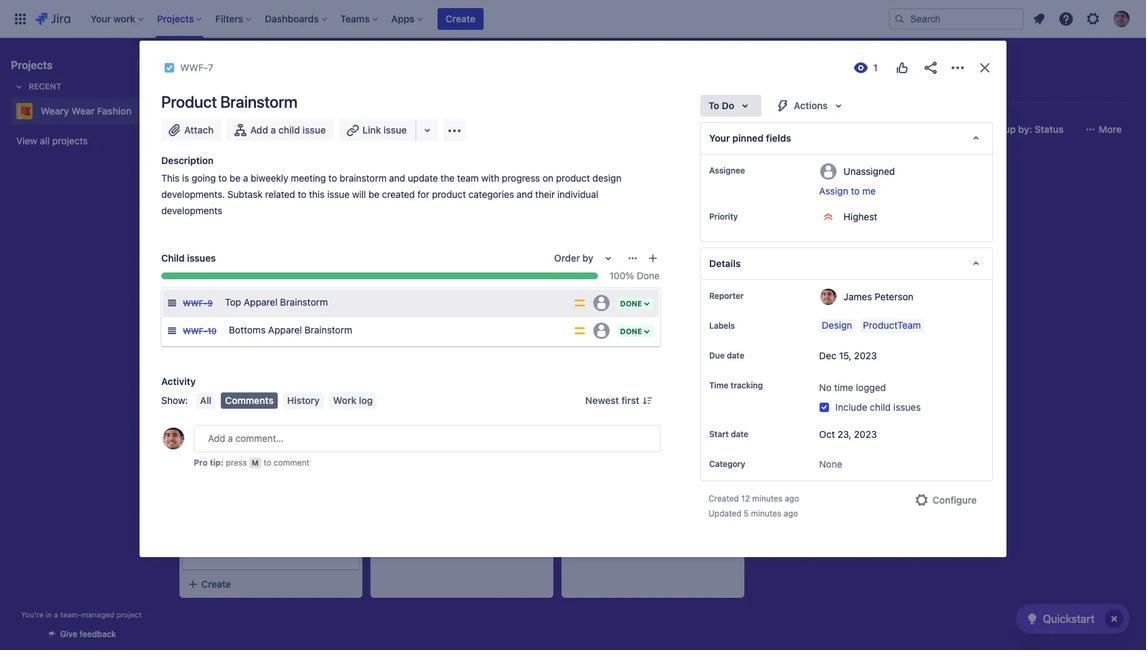 Task type: vqa. For each thing, say whether or not it's contained in the screenshot.
SCREENS group
no



Task type: locate. For each thing, give the bounding box(es) containing it.
priority
[[710, 211, 738, 222]]

brainstorm
[[220, 92, 298, 111], [191, 203, 239, 214], [280, 297, 328, 308], [305, 324, 353, 336], [228, 458, 276, 470]]

2 issue type: sub-task image from the top
[[167, 325, 178, 336]]

1 vertical spatial the
[[415, 203, 429, 214]]

issues right the include
[[894, 402, 922, 413]]

1 horizontal spatial design
[[822, 319, 853, 331]]

wwf-1 link
[[399, 287, 427, 299]]

0 vertical spatial 2023
[[855, 350, 878, 361]]

1 horizontal spatial be
[[369, 188, 380, 200]]

actions image
[[950, 60, 967, 76]]

apparel down top apparel brainstorm
[[268, 324, 302, 336]]

the left "team"
[[441, 172, 455, 184]]

first
[[622, 394, 640, 406]]

product up design the weary wear site
[[432, 188, 466, 200]]

share image
[[923, 60, 939, 76]]

and up created
[[389, 172, 406, 184]]

no
[[820, 382, 832, 393]]

fashion up view all projects link
[[97, 105, 132, 117]]

be right will
[[369, 188, 380, 200]]

2 unassigned image from the top
[[593, 323, 610, 339]]

2 horizontal spatial 2
[[449, 167, 454, 178]]

newest first image
[[643, 395, 653, 406]]

tip:
[[210, 458, 224, 468]]

issue right link
[[384, 124, 407, 136]]

to do
[[709, 100, 735, 111]]

vote options: no one has voted for this issue yet. image
[[895, 60, 911, 76]]

0 horizontal spatial create
[[201, 578, 231, 590]]

0 horizontal spatial fashion
[[97, 105, 132, 117]]

weary
[[206, 56, 252, 75], [41, 105, 69, 117], [432, 203, 460, 214], [191, 371, 219, 382]]

profile image of james peterson image
[[163, 428, 184, 449]]

1 vertical spatial product
[[191, 458, 226, 470]]

to left this
[[298, 188, 307, 200]]

a right add
[[271, 124, 276, 136]]

1 horizontal spatial a
[[243, 172, 248, 184]]

mar
[[216, 314, 233, 323]]

none
[[820, 458, 843, 470]]

1 vertical spatial do
[[213, 168, 224, 177]]

issue type: sub-task image
[[167, 298, 178, 308], [167, 325, 178, 336]]

1 vertical spatial child
[[870, 402, 891, 413]]

01 march 2024 image
[[194, 313, 205, 324], [194, 313, 205, 324]]

1 vertical spatial unassigned image
[[593, 323, 610, 339]]

0 vertical spatial product
[[161, 92, 217, 111]]

your pinned fields element
[[701, 122, 994, 155]]

newest first button
[[578, 392, 662, 409]]

2 2023 from the top
[[855, 429, 878, 440]]

1 horizontal spatial the
[[441, 172, 455, 184]]

design
[[382, 203, 413, 214], [822, 319, 853, 331]]

actions button
[[767, 95, 855, 117]]

do inside dropdown button
[[722, 100, 735, 111]]

0 vertical spatial 5
[[232, 334, 238, 344]]

0 vertical spatial product brainstorm
[[161, 92, 298, 111]]

details element
[[701, 247, 994, 280]]

unassigned image for top apparel brainstorm
[[593, 295, 610, 311]]

assign to me
[[820, 185, 876, 197]]

pinned
[[733, 132, 764, 144]]

to inside dropdown button
[[709, 100, 720, 111]]

1 vertical spatial a
[[243, 172, 248, 184]]

1 vertical spatial to
[[200, 168, 211, 177]]

0 horizontal spatial issues
[[187, 252, 216, 264]]

and down the progress
[[517, 188, 533, 200]]

unassigned image
[[593, 295, 610, 311], [593, 323, 610, 339]]

0 vertical spatial and
[[389, 172, 406, 184]]

task image
[[164, 62, 175, 73], [191, 249, 202, 260], [382, 287, 393, 298], [191, 333, 202, 344], [191, 399, 202, 409]]

priority: medium image
[[573, 296, 587, 310], [573, 324, 587, 338]]

in
[[391, 168, 399, 177]]

29 february 2024 image
[[385, 267, 396, 278]]

ago right 12
[[785, 494, 800, 504]]

james peterson image
[[319, 119, 340, 140], [525, 285, 541, 301], [525, 388, 541, 404]]

unassigned image for bottoms apparel brainstorm
[[593, 323, 610, 339]]

1 horizontal spatial 5
[[744, 509, 749, 519]]

to down project
[[709, 100, 720, 111]]

product up attach button
[[161, 92, 217, 111]]

0 vertical spatial apparel
[[244, 297, 278, 308]]

0 horizontal spatial child
[[279, 124, 300, 136]]

a right 4
[[243, 172, 248, 184]]

issue
[[303, 124, 326, 136], [384, 124, 407, 136], [327, 188, 350, 200]]

1 horizontal spatial 2
[[219, 542, 224, 554]]

minutes right the updated
[[752, 509, 782, 519]]

2 done button from the top
[[617, 324, 655, 338]]

product brainstorm dialog
[[140, 41, 1007, 557]]

task image left wwf-7 link
[[164, 62, 175, 73]]

brainstorm
[[340, 172, 387, 184]]

0 horizontal spatial to
[[200, 168, 211, 177]]

copy link to issue image
[[211, 62, 222, 73]]

1 vertical spatial fashion
[[97, 105, 132, 117]]

child right add
[[279, 124, 300, 136]]

0 horizontal spatial create button
[[180, 572, 363, 596]]

1 vertical spatial 5
[[744, 509, 749, 519]]

0 vertical spatial unassigned image
[[593, 295, 610, 311]]

1 priority: medium image from the top
[[573, 296, 587, 310]]

menu bar
[[193, 392, 380, 409]]

date right start
[[731, 429, 749, 439]]

9
[[208, 298, 213, 308]]

1 vertical spatial james peterson image
[[525, 285, 541, 301]]

1 vertical spatial done button
[[617, 324, 655, 338]]

to left 4
[[219, 172, 227, 184]]

0 vertical spatial issues
[[187, 252, 216, 264]]

1 vertical spatial product brainstorm
[[191, 458, 276, 470]]

0 vertical spatial product
[[556, 172, 590, 184]]

tab list containing board
[[171, 79, 1139, 103]]

0 vertical spatial minutes
[[753, 494, 783, 504]]

done button
[[617, 296, 655, 310], [617, 324, 655, 338]]

6
[[232, 399, 238, 409]]

child down logged
[[870, 402, 891, 413]]

due
[[710, 350, 725, 361]]

5 down mar
[[232, 334, 238, 344]]

1 horizontal spatial create button
[[438, 8, 484, 29]]

tab list
[[171, 79, 1139, 103]]

1 horizontal spatial issues
[[894, 402, 922, 413]]

going
[[192, 172, 216, 184]]

0 horizontal spatial issue
[[303, 124, 326, 136]]

done 0
[[582, 167, 616, 178]]

task image left 10
[[191, 333, 202, 344]]

the down for
[[415, 203, 429, 214]]

to left me
[[852, 185, 860, 197]]

project settings
[[690, 85, 761, 96]]

1 vertical spatial date
[[731, 429, 749, 439]]

created
[[382, 188, 415, 200]]

pro tip: press m to comment
[[194, 458, 310, 468]]

team
[[457, 172, 479, 184]]

0 horizontal spatial 5
[[232, 334, 238, 344]]

project
[[117, 610, 142, 619]]

by
[[583, 252, 594, 264]]

wear up view all projects link
[[72, 105, 95, 117]]

0 vertical spatial create button
[[438, 8, 484, 29]]

link web pages and more image
[[419, 122, 436, 138]]

done inside done 0
[[582, 168, 604, 177]]

2 horizontal spatial a
[[271, 124, 276, 136]]

brainstorm up add
[[220, 92, 298, 111]]

view
[[16, 135, 37, 146]]

to do button
[[701, 95, 762, 117]]

2 horizontal spatial issue
[[384, 124, 407, 136]]

0 vertical spatial date
[[727, 350, 745, 361]]

product
[[556, 172, 590, 184], [432, 188, 466, 200]]

issue type: sub-task image left wwf-10
[[167, 325, 178, 336]]

task image down 29 february 2024 icon
[[382, 287, 393, 298]]

%
[[626, 270, 635, 281]]

no time logged
[[820, 382, 887, 393]]

updated
[[709, 509, 742, 519]]

Search field
[[889, 8, 1025, 29]]

1 horizontal spatial do
[[722, 100, 735, 111]]

01
[[205, 314, 214, 323]]

list
[[283, 85, 300, 96]]

assignee unpin image
[[748, 165, 759, 176]]

wwf-3
[[207, 250, 238, 260]]

create child image
[[648, 253, 659, 264]]

0 vertical spatial priority: medium image
[[573, 296, 587, 310]]

do left 4
[[213, 168, 224, 177]]

weary wear fashion up view all projects link
[[41, 105, 132, 117]]

0 horizontal spatial be
[[230, 172, 241, 184]]

date left due date pin to top icon
[[727, 350, 745, 361]]

issue left add people image
[[303, 124, 326, 136]]

do for to do 4
[[213, 168, 224, 177]]

0 vertical spatial create
[[446, 13, 476, 24]]

description this is going to be a biweekly meeting to brainstorm and update the team with progress on product design developments. subtask related to this issue will be created for product categories and their individual developments
[[161, 155, 624, 216]]

0 vertical spatial the
[[441, 172, 455, 184]]

1 vertical spatial be
[[369, 188, 380, 200]]

1 vertical spatial weary wear fashion
[[41, 105, 132, 117]]

1 issue type: sub-task image from the top
[[167, 298, 178, 308]]

100 % done
[[610, 270, 660, 281]]

menu bar containing all
[[193, 392, 380, 409]]

to right is
[[200, 168, 211, 177]]

be up subtask
[[230, 172, 241, 184]]

dec
[[820, 350, 837, 361]]

james peterson image
[[333, 247, 350, 263], [333, 331, 350, 347]]

to for to do 4
[[200, 168, 211, 177]]

issue type: sub-task image for top apparel brainstorm
[[167, 298, 178, 308]]

jira image
[[35, 11, 70, 27], [35, 11, 70, 27]]

minutes
[[753, 494, 783, 504], [752, 509, 782, 519]]

task image right "show:"
[[191, 399, 202, 409]]

wwf-5
[[207, 334, 238, 344]]

1 horizontal spatial issue
[[327, 188, 350, 200]]

0 vertical spatial james peterson image
[[333, 247, 350, 263]]

additions
[[280, 371, 321, 382]]

0 horizontal spatial product
[[432, 188, 466, 200]]

apparel right top at top
[[244, 297, 278, 308]]

brainstorm up additions
[[305, 324, 353, 336]]

ago right the updated
[[784, 509, 799, 519]]

weary up board at left top
[[206, 56, 252, 75]]

0 vertical spatial issue type: sub-task image
[[167, 298, 178, 308]]

product left press
[[191, 458, 226, 470]]

0 horizontal spatial a
[[54, 610, 58, 619]]

newest
[[586, 394, 619, 406]]

2023 for dec 15, 2023
[[855, 350, 878, 361]]

date
[[727, 350, 745, 361], [731, 429, 749, 439]]

2 priority: medium image from the top
[[573, 324, 587, 338]]

0 vertical spatial to
[[709, 100, 720, 111]]

issue left will
[[327, 188, 350, 200]]

0 vertical spatial child
[[279, 124, 300, 136]]

issues right child
[[187, 252, 216, 264]]

1 horizontal spatial weary wear fashion
[[206, 56, 353, 75]]

1 horizontal spatial fashion
[[297, 56, 353, 75]]

2023 right the '23,'
[[855, 429, 878, 440]]

2023
[[855, 350, 878, 361], [855, 429, 878, 440]]

menu bar inside product brainstorm 'dialog'
[[193, 392, 380, 409]]

accessories
[[242, 203, 294, 214]]

issue type: sub-task image for bottoms apparel brainstorm
[[167, 325, 178, 336]]

work log
[[333, 394, 373, 406]]

2 for 2 / 2
[[219, 542, 224, 554]]

due date pin to top image
[[748, 350, 758, 361]]

0 vertical spatial design
[[382, 203, 413, 214]]

1 vertical spatial and
[[517, 188, 533, 200]]

issue type: sub-task image left wwf-9
[[167, 298, 178, 308]]

time tracking
[[710, 380, 763, 390]]

do down project settings
[[722, 100, 735, 111]]

design up 15,
[[822, 319, 853, 331]]

summary
[[182, 85, 224, 96]]

minutes right 12
[[753, 494, 783, 504]]

for
[[418, 188, 430, 200]]

1 vertical spatial ago
[[784, 509, 799, 519]]

do inside to do 4
[[213, 168, 224, 177]]

0 horizontal spatial the
[[415, 203, 429, 214]]

medium image
[[338, 399, 348, 409]]

view all projects
[[16, 135, 88, 146]]

1 horizontal spatial to
[[709, 100, 720, 111]]

0 vertical spatial weary wear fashion
[[206, 56, 353, 75]]

brainstorm down developments.
[[191, 203, 239, 214]]

0 vertical spatial a
[[271, 124, 276, 136]]

assign to me button
[[820, 184, 979, 198]]

1 2023 from the top
[[855, 350, 878, 361]]

wwf-6 link
[[207, 398, 238, 410]]

/
[[216, 542, 219, 554]]

actions
[[795, 100, 828, 111]]

site
[[191, 287, 208, 298]]

Search board text field
[[180, 120, 283, 139]]

weary wear fashion
[[206, 56, 353, 75], [41, 105, 132, 117]]

log
[[359, 394, 373, 406]]

0 horizontal spatial do
[[213, 168, 224, 177]]

a right in
[[54, 610, 58, 619]]

0 vertical spatial done button
[[617, 296, 655, 310]]

done button for bottoms apparel brainstorm
[[617, 324, 655, 338]]

wwf-6
[[207, 399, 238, 409]]

create inside primary element
[[446, 13, 476, 24]]

1 horizontal spatial create
[[446, 13, 476, 24]]

created
[[709, 494, 740, 504]]

1 vertical spatial apparel
[[268, 324, 302, 336]]

design down created
[[382, 203, 413, 214]]

to inside to do 4
[[200, 168, 211, 177]]

oct
[[820, 429, 836, 440]]

product brainstorm inside 'dialog'
[[161, 92, 298, 111]]

1 vertical spatial james peterson image
[[333, 331, 350, 347]]

wwf-7
[[180, 62, 213, 73]]

include
[[836, 402, 868, 413]]

child
[[279, 124, 300, 136], [870, 402, 891, 413]]

task image right child
[[191, 249, 202, 260]]

1 vertical spatial 2023
[[855, 429, 878, 440]]

give
[[60, 629, 77, 639]]

weary wear fashion up list
[[206, 56, 353, 75]]

product up individual
[[556, 172, 590, 184]]

1 horizontal spatial child
[[870, 402, 891, 413]]

team-
[[60, 610, 82, 619]]

design inside product brainstorm 'dialog'
[[822, 319, 853, 331]]

reporter
[[710, 291, 744, 301]]

fields
[[767, 132, 792, 144]]

configure link
[[906, 490, 986, 511]]

add app image
[[446, 122, 463, 139]]

design for design
[[822, 319, 853, 331]]

wear up list
[[256, 56, 293, 75]]

create button inside primary element
[[438, 8, 484, 29]]

0 horizontal spatial design
[[382, 203, 413, 214]]

start
[[710, 429, 729, 439]]

1 vertical spatial design
[[822, 319, 853, 331]]

details
[[710, 258, 741, 269]]

5 down 12
[[744, 509, 749, 519]]

managed
[[82, 610, 114, 619]]

wwf- for 9
[[183, 298, 208, 308]]

0 vertical spatial do
[[722, 100, 735, 111]]

1 vertical spatial issue type: sub-task image
[[167, 325, 178, 336]]

to right meeting
[[329, 172, 337, 184]]

1 done button from the top
[[617, 296, 655, 310]]

fashion up list
[[297, 56, 353, 75]]

comment
[[274, 458, 310, 468]]

created 12 minutes ago updated 5 minutes ago
[[709, 494, 800, 519]]

done button for top apparel brainstorm
[[617, 296, 655, 310]]

1 unassigned image from the top
[[593, 295, 610, 311]]

1 vertical spatial priority: medium image
[[573, 324, 587, 338]]

and
[[389, 172, 406, 184], [517, 188, 533, 200]]

0 vertical spatial james peterson image
[[319, 119, 340, 140]]

2023 right 15,
[[855, 350, 878, 361]]

wwf- for 6
[[207, 399, 232, 409]]



Task type: describe. For each thing, give the bounding box(es) containing it.
time tracking pin to top image
[[766, 380, 777, 391]]

Add a comment… field
[[194, 425, 662, 452]]

issue inside button
[[384, 124, 407, 136]]

add a child issue button
[[227, 119, 334, 141]]

a inside button
[[271, 124, 276, 136]]

order by button
[[546, 247, 625, 269]]

primary element
[[8, 0, 889, 38]]

priority: medium image for bottoms apparel brainstorm
[[573, 324, 587, 338]]

create banner
[[0, 0, 1147, 38]]

summary link
[[179, 79, 227, 103]]

assign
[[820, 185, 849, 197]]

collapse recent projects image
[[11, 79, 27, 95]]

brainstorm right tip:
[[228, 458, 276, 470]]

is
[[182, 172, 189, 184]]

wwf- for 7
[[180, 62, 208, 73]]

productteam
[[864, 319, 922, 331]]

include child issues
[[836, 402, 922, 413]]

priority: medium image for top apparel brainstorm
[[573, 296, 587, 310]]

you're
[[21, 610, 44, 619]]

view all projects link
[[11, 129, 152, 153]]

biweekly
[[251, 172, 288, 184]]

task image for wwf-3
[[191, 249, 202, 260]]

link
[[363, 124, 381, 136]]

check image
[[1025, 611, 1041, 627]]

related
[[265, 188, 295, 200]]

logged
[[856, 382, 887, 393]]

assignee
[[710, 165, 746, 176]]

wwf-1
[[399, 288, 427, 298]]

order by
[[555, 252, 594, 264]]

wwf- for 5
[[207, 334, 232, 344]]

work log button
[[329, 392, 377, 409]]

add people image
[[348, 121, 365, 138]]

show:
[[161, 394, 188, 406]]

4
[[230, 167, 236, 178]]

weary up all
[[191, 371, 219, 382]]

all
[[40, 135, 50, 146]]

highest image
[[510, 287, 521, 298]]

description
[[161, 155, 214, 166]]

0 vertical spatial be
[[230, 172, 241, 184]]

wwf- for 3
[[207, 250, 232, 260]]

1
[[423, 288, 427, 298]]

search image
[[895, 13, 906, 24]]

1 horizontal spatial and
[[517, 188, 533, 200]]

0 vertical spatial ago
[[785, 494, 800, 504]]

1 vertical spatial minutes
[[752, 509, 782, 519]]

15,
[[840, 350, 852, 361]]

brainstorm up bottoms apparel brainstorm
[[280, 297, 328, 308]]

apparel for top
[[244, 297, 278, 308]]

wwf-5 link
[[207, 333, 238, 345]]

2 / 2
[[210, 542, 224, 554]]

wwf-9 link
[[183, 298, 213, 308]]

29 feb
[[396, 268, 422, 277]]

a inside description this is going to be a biweekly meeting to brainstorm and update the team with progress on product design developments. subtask related to this issue will be created for product categories and their individual developments
[[243, 172, 248, 184]]

weary down "team"
[[432, 203, 460, 214]]

in progress 2
[[391, 167, 454, 178]]

dismiss quickstart image
[[1104, 608, 1126, 630]]

progress
[[502, 172, 540, 184]]

your
[[710, 132, 730, 144]]

0 horizontal spatial weary wear fashion
[[41, 105, 132, 117]]

wwf- for 10
[[183, 326, 208, 336]]

the inside description this is going to be a biweekly meeting to brainstorm and update the team with progress on product design developments. subtask related to this issue will be created for product categories and their individual developments
[[441, 172, 455, 184]]

highest
[[844, 211, 878, 222]]

due date
[[710, 350, 745, 361]]

top apparel brainstorm link
[[220, 289, 568, 317]]

date for due date
[[727, 350, 745, 361]]

developments
[[161, 205, 222, 216]]

wwf-9
[[183, 298, 213, 308]]

design for design the weary wear site
[[382, 203, 413, 214]]

task image for wwf-1
[[382, 287, 393, 298]]

configure
[[933, 494, 977, 506]]

individual
[[558, 188, 599, 200]]

task image for wwf-6
[[191, 399, 202, 409]]

james
[[844, 290, 873, 302]]

0 horizontal spatial 2
[[210, 542, 216, 554]]

with
[[482, 172, 500, 184]]

1 vertical spatial create button
[[180, 572, 363, 596]]

close image
[[977, 60, 994, 76]]

wwf- for 1
[[399, 288, 423, 298]]

weary down recent
[[41, 105, 69, 117]]

start date
[[710, 429, 749, 439]]

0 vertical spatial fashion
[[297, 56, 353, 75]]

issue actions image
[[628, 253, 639, 264]]

fashion inside weary wear fashion link
[[97, 105, 132, 117]]

3
[[232, 250, 238, 260]]

date for start date
[[731, 429, 749, 439]]

time
[[835, 382, 854, 393]]

wear left the site
[[462, 203, 485, 214]]

task image for wwf-5
[[191, 333, 202, 344]]

do for to do
[[722, 100, 735, 111]]

quickstart
[[1044, 613, 1095, 625]]

to inside the assign to me button
[[852, 185, 860, 197]]

activity
[[161, 375, 196, 387]]

link issue button
[[340, 119, 417, 141]]

issue inside button
[[303, 124, 326, 136]]

site
[[487, 203, 503, 214]]

on
[[543, 172, 554, 184]]

29 february 2024 image
[[385, 267, 396, 278]]

1 horizontal spatial product
[[556, 172, 590, 184]]

history button
[[283, 392, 324, 409]]

2023 for oct 23, 2023
[[855, 429, 878, 440]]

2 vertical spatial a
[[54, 610, 58, 619]]

link issue
[[363, 124, 407, 136]]

design the weary wear site
[[382, 203, 503, 214]]

comments button
[[221, 392, 278, 409]]

2 for in progress 2
[[449, 167, 454, 178]]

give feedback button
[[38, 623, 124, 645]]

subtask
[[228, 188, 263, 200]]

all
[[200, 394, 212, 406]]

5 inside wwf-5 link
[[232, 334, 238, 344]]

1 james peterson image from the top
[[333, 247, 350, 263]]

apparel for bottoms
[[268, 324, 302, 336]]

james peterson
[[844, 290, 914, 302]]

site launch
[[191, 287, 242, 298]]

to for to do
[[709, 100, 720, 111]]

child inside button
[[279, 124, 300, 136]]

me
[[863, 185, 876, 197]]

1 vertical spatial create
[[201, 578, 231, 590]]

category
[[710, 459, 746, 469]]

all button
[[196, 392, 216, 409]]

highest image
[[319, 333, 329, 344]]

history
[[287, 394, 320, 406]]

progress
[[401, 168, 443, 177]]

0 horizontal spatial and
[[389, 172, 406, 184]]

weary wear palette additions
[[191, 371, 321, 382]]

dec 15, 2023
[[820, 350, 878, 361]]

2 vertical spatial james peterson image
[[525, 388, 541, 404]]

1 vertical spatial product
[[432, 188, 466, 200]]

order
[[555, 252, 580, 264]]

5 inside created 12 minutes ago updated 5 minutes ago
[[744, 509, 749, 519]]

oct 23, 2023
[[820, 429, 878, 440]]

wear up 6
[[221, 371, 244, 382]]

bottoms apparel brainstorm link
[[224, 317, 568, 344]]

productteam link
[[861, 319, 924, 333]]

product inside product brainstorm 'dialog'
[[161, 92, 217, 111]]

press
[[226, 458, 247, 468]]

2 james peterson image from the top
[[333, 331, 350, 347]]

1 vertical spatial issues
[[894, 402, 922, 413]]

in
[[46, 610, 52, 619]]

attach
[[184, 124, 214, 136]]

issue inside description this is going to be a biweekly meeting to brainstorm and update the team with progress on product design developments. subtask related to this issue will be created for product categories and their individual developments
[[327, 188, 350, 200]]

top apparel brainstorm
[[225, 297, 328, 308]]

recent
[[28, 81, 61, 92]]

to right m
[[264, 458, 272, 468]]



